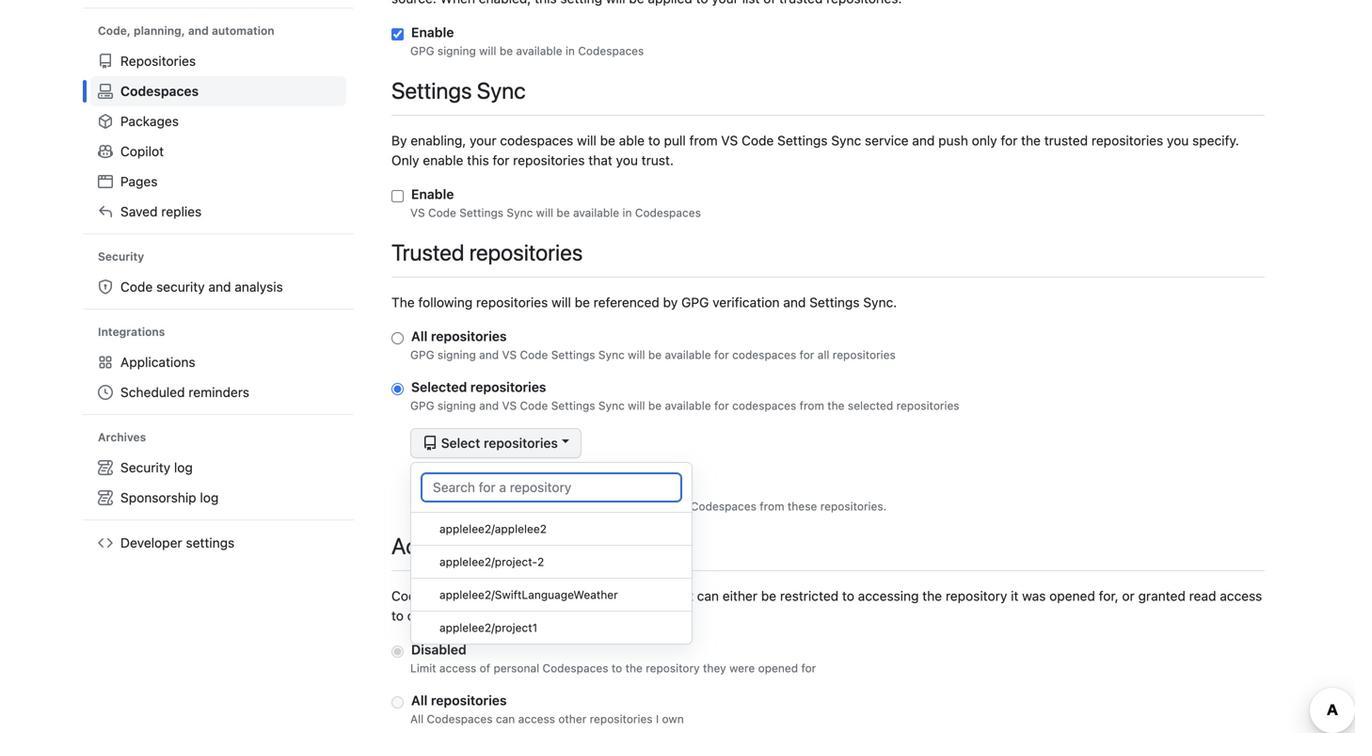 Task type: vqa. For each thing, say whether or not it's contained in the screenshot.
1,280 CLOSED link
no



Task type: locate. For each thing, give the bounding box(es) containing it.
your
[[470, 133, 497, 148], [558, 588, 585, 604]]

all for all
[[411, 693, 428, 708]]

1 horizontal spatial repo image
[[423, 436, 438, 451]]

all repositories for codespaces
[[411, 693, 507, 708]]

restricted
[[780, 588, 839, 604]]

1 vertical spatial in
[[623, 206, 632, 219]]

sync.
[[864, 295, 897, 310]]

0 horizontal spatial personal
[[494, 662, 540, 675]]

enable down enable
[[411, 186, 454, 202]]

clock image
[[98, 385, 113, 400]]

0 vertical spatial repositories.
[[471, 468, 537, 481]]

0 horizontal spatial your
[[470, 133, 497, 148]]

repository
[[946, 588, 1008, 604], [646, 662, 700, 675]]

2 vertical spatial all
[[410, 713, 424, 726]]

1 vertical spatial security
[[120, 460, 171, 475]]

2
[[538, 555, 544, 569]]

will left referenced
[[552, 295, 571, 310]]

sponsorship
[[120, 490, 196, 505]]

to up all codespaces can access other repositories i own
[[612, 662, 622, 675]]

shield lock image
[[98, 280, 113, 295]]

be left referenced
[[575, 295, 590, 310]]

your up own.
[[558, 588, 585, 604]]

signing for all repositories
[[438, 348, 476, 361]]

0 vertical spatial security
[[98, 250, 144, 263]]

1 enable from the top
[[411, 24, 454, 40]]

repositories right selected
[[897, 399, 960, 412]]

to up trust.
[[648, 133, 661, 148]]

your up this at the top left
[[470, 133, 497, 148]]

integrations
[[98, 325, 165, 338]]

the inside codespaces you create for your personal account can either be restricted to accessing the repository it was opened for,     or granted read access to other repositories you own.
[[923, 588, 942, 604]]

and left 'analysis'
[[208, 279, 231, 295]]

repo image for select repositories popup button
[[423, 436, 438, 451]]

access down limit access of personal codespaces to the repository they were opened for
[[518, 713, 555, 726]]

1 vertical spatial can
[[496, 713, 515, 726]]

1 vertical spatial all repositories
[[411, 693, 507, 708]]

0 vertical spatial selected
[[411, 379, 467, 395]]

code up select repositories
[[520, 399, 548, 412]]

and left 2
[[468, 533, 504, 559]]

all repositories for signing
[[411, 329, 507, 344]]

0 vertical spatial can
[[697, 588, 719, 604]]

opened
[[1050, 588, 1096, 604], [758, 662, 798, 675]]

codespaces up able
[[578, 44, 644, 57]]

0 vertical spatial from
[[690, 133, 718, 148]]

available down that on the left of page
[[573, 206, 620, 219]]

settings
[[392, 77, 472, 104], [778, 133, 828, 148], [460, 206, 504, 219], [810, 295, 860, 310], [551, 348, 595, 361], [551, 399, 595, 412], [510, 500, 554, 513]]

0 vertical spatial all
[[411, 329, 428, 344]]

0 vertical spatial personal
[[589, 588, 641, 604]]

1 signing from the top
[[438, 44, 476, 57]]

repositories down of
[[431, 693, 507, 708]]

1 vertical spatial log image
[[98, 490, 113, 505]]

security up sponsorship
[[120, 460, 171, 475]]

vs
[[721, 133, 738, 148], [410, 206, 425, 219], [502, 348, 517, 361], [502, 399, 517, 412], [461, 500, 475, 513]]

for
[[1001, 133, 1018, 148], [493, 153, 510, 168], [715, 348, 729, 361], [800, 348, 815, 361], [715, 399, 729, 412], [673, 500, 688, 513], [538, 588, 555, 604], [802, 662, 816, 675]]

1 vertical spatial security
[[509, 533, 586, 559]]

0 vertical spatial log image
[[98, 460, 113, 475]]

1 vertical spatial opened
[[758, 662, 798, 675]]

all repositories
[[411, 329, 507, 344], [411, 693, 507, 708]]

applications
[[120, 354, 195, 370]]

2 enable from the top
[[411, 186, 454, 202]]

0
[[460, 468, 468, 481]]

menu containing applelee2/applelee2
[[410, 462, 693, 645]]

1 vertical spatial selected
[[410, 468, 457, 481]]

code up applelee2/applelee2 at bottom
[[478, 500, 507, 513]]

all repositories down of
[[411, 693, 507, 708]]

select
[[441, 435, 480, 451]]

1 vertical spatial signing
[[438, 348, 476, 361]]

gpg
[[410, 44, 434, 57], [682, 295, 709, 310], [410, 348, 434, 361], [410, 399, 434, 412], [410, 500, 434, 513]]

3 signing from the top
[[438, 399, 476, 412]]

and up selected repositories
[[479, 348, 499, 361]]

personal down deprecated
[[589, 588, 641, 604]]

1 vertical spatial from
[[800, 399, 825, 412]]

deprecated
[[602, 539, 665, 553]]

gpg for selected repositories
[[410, 399, 434, 412]]

0 horizontal spatial in
[[566, 44, 575, 57]]

verification
[[713, 295, 780, 310]]

log image up code image
[[98, 490, 113, 505]]

copilot
[[120, 144, 164, 159]]

1 horizontal spatial security
[[509, 533, 586, 559]]

can inside codespaces you create for your personal account can either be restricted to accessing the repository it was opened for,     or granted read access to other repositories you own.
[[697, 588, 719, 604]]

from right pull
[[690, 133, 718, 148]]

the right accessing
[[923, 588, 942, 604]]

all
[[411, 329, 428, 344], [411, 693, 428, 708], [410, 713, 424, 726]]

select repositories
[[441, 435, 558, 451]]

specify.
[[1193, 133, 1240, 148]]

signing
[[438, 44, 476, 57], [438, 348, 476, 361], [438, 399, 476, 412]]

enable up settings sync at the top
[[411, 24, 454, 40]]

log image
[[98, 460, 113, 475], [98, 490, 113, 505]]

vs right pull
[[721, 133, 738, 148]]

the
[[392, 295, 415, 310]]

opened inside codespaces you create for your personal account can either be restricted to accessing the repository it was opened for,     or granted read access to other repositories you own.
[[1050, 588, 1096, 604]]

vs up selected repositories
[[502, 348, 517, 361]]

0 vertical spatial repo image
[[98, 54, 113, 69]]

can
[[697, 588, 719, 604], [496, 713, 515, 726]]

available
[[516, 44, 563, 57], [573, 206, 620, 219], [665, 348, 711, 361], [665, 399, 711, 412], [623, 500, 670, 513]]

for inside codespaces you create for your personal account can either be restricted to accessing the repository it was opened for,     or granted read access to other repositories you own.
[[538, 588, 555, 604]]

code
[[742, 133, 774, 148], [428, 206, 456, 219], [120, 279, 153, 295], [520, 348, 548, 361], [520, 399, 548, 412], [478, 500, 507, 513]]

security up shield lock image
[[98, 250, 144, 263]]

2 vertical spatial codespaces
[[733, 399, 797, 412]]

codespaces left these
[[691, 500, 757, 513]]

2 vertical spatial access
[[518, 713, 555, 726]]

2 vertical spatial from
[[760, 500, 785, 513]]

be right either
[[761, 588, 777, 604]]

settings inside by enabling, your codespaces will be able to pull from vs code settings sync service and push only for the trusted repositories you specify. only enable this for repositories that you trust.
[[778, 133, 828, 148]]

selected
[[411, 379, 467, 395], [410, 468, 457, 481]]

applications link
[[90, 347, 346, 377]]

1 all repositories from the top
[[411, 329, 507, 344]]

in
[[566, 44, 575, 57], [623, 206, 632, 219]]

your inside codespaces you create for your personal account can either be restricted to accessing the repository it was opened for,     or granted read access to other repositories you own.
[[558, 588, 585, 604]]

repo image
[[98, 54, 113, 69], [423, 436, 438, 451]]

only
[[972, 133, 997, 148]]

selected 0 repositories.
[[410, 468, 537, 481]]

create
[[496, 588, 535, 604]]

1 vertical spatial enable
[[411, 186, 454, 202]]

trusted
[[1045, 133, 1088, 148]]

0 vertical spatial repository
[[946, 588, 1008, 604]]

0 vertical spatial security
[[156, 279, 205, 295]]

2 vertical spatial signing
[[438, 399, 476, 412]]

by enabling, your codespaces will be able to pull from vs code settings sync service and push only for the trusted repositories you specify. only enable this for repositories that you trust.
[[392, 133, 1240, 168]]

gpg down the
[[410, 348, 434, 361]]

repository left they
[[646, 662, 700, 675]]

2 horizontal spatial access
[[1220, 588, 1263, 604]]

access
[[1220, 588, 1263, 604], [440, 662, 477, 675], [518, 713, 555, 726]]

signing up selected repositories
[[438, 348, 476, 361]]

log up sponsorship log
[[174, 460, 193, 475]]

settings left sync.
[[810, 295, 860, 310]]

enable for code
[[411, 186, 454, 202]]

0 horizontal spatial security
[[156, 279, 205, 295]]

0 vertical spatial all repositories
[[411, 329, 507, 344]]

0 horizontal spatial repo image
[[98, 54, 113, 69]]

sync inside by enabling, your codespaces will be able to pull from vs code settings sync service and push only for the trusted repositories you specify. only enable this for repositories that you trust.
[[832, 133, 862, 148]]

other up disabled
[[407, 608, 440, 624]]

sponsorship log link
[[90, 483, 346, 513]]

they
[[703, 662, 726, 675]]

0 horizontal spatial other
[[407, 608, 440, 624]]

codespaces link
[[90, 76, 346, 106]]

and inside by enabling, your codespaces will be able to pull from vs code settings sync service and push only for the trusted repositories you specify. only enable this for repositories that you trust.
[[913, 133, 935, 148]]

codespaces for selected repositories
[[733, 399, 797, 412]]

1 horizontal spatial repository
[[946, 588, 1008, 604]]

1 vertical spatial personal
[[494, 662, 540, 675]]

log image down the archives
[[98, 460, 113, 475]]

gpg down selected repositories
[[410, 399, 434, 412]]

1 vertical spatial your
[[558, 588, 585, 604]]

repository inside codespaces you create for your personal account can either be restricted to accessing the repository it was opened for,     or granted read access to other repositories you own.
[[946, 588, 1008, 604]]

1 vertical spatial other
[[559, 713, 587, 726]]

codespaces down access at left
[[392, 588, 467, 604]]

codespaces
[[500, 133, 574, 148], [733, 348, 797, 361], [733, 399, 797, 412]]

from left these
[[760, 500, 785, 513]]

security
[[156, 279, 205, 295], [509, 533, 586, 559]]

security for security log
[[120, 460, 171, 475]]

personal right of
[[494, 662, 540, 675]]

other inside codespaces you create for your personal account can either be restricted to accessing the repository it was opened for,     or granted read access to other repositories you own.
[[407, 608, 440, 624]]

1 log image from the top
[[98, 460, 113, 475]]

gpg for all repositories
[[410, 348, 434, 361]]

menu
[[410, 462, 693, 645]]

from
[[690, 133, 718, 148], [800, 399, 825, 412], [760, 500, 785, 513]]

1 horizontal spatial opened
[[1050, 588, 1096, 604]]

repositories.
[[471, 468, 537, 481], [821, 500, 887, 513]]

archives
[[98, 431, 146, 444]]

gpg right by
[[682, 295, 709, 310]]

repositories inside popup button
[[484, 435, 558, 451]]

access down disabled
[[440, 662, 477, 675]]

settings
[[186, 535, 235, 551]]

1 horizontal spatial in
[[623, 206, 632, 219]]

repositories right trusted
[[1092, 133, 1164, 148]]

for right this at the top left
[[493, 153, 510, 168]]

copilot link
[[90, 136, 346, 167]]

security up integrations
[[156, 279, 205, 295]]

applelee2/swiftlanguageweather
[[440, 588, 618, 602]]

0 horizontal spatial opened
[[758, 662, 798, 675]]

enable for signing
[[411, 24, 454, 40]]

that
[[589, 153, 613, 168]]

archives list
[[90, 453, 346, 513]]

gpg up settings sync at the top
[[410, 44, 434, 57]]

sync
[[477, 77, 526, 104], [832, 133, 862, 148], [507, 206, 533, 219], [599, 348, 625, 361], [599, 399, 625, 412], [557, 500, 583, 513]]

None checkbox
[[392, 26, 404, 42]]

i
[[656, 713, 659, 726]]

the
[[1021, 133, 1041, 148], [828, 399, 845, 412], [923, 588, 942, 604], [626, 662, 643, 675]]

and
[[188, 24, 209, 37], [913, 133, 935, 148], [208, 279, 231, 295], [784, 295, 806, 310], [479, 348, 499, 361], [479, 399, 499, 412], [438, 500, 457, 513], [468, 533, 504, 559]]

repositories. right these
[[821, 500, 887, 513]]

enable
[[411, 24, 454, 40], [411, 186, 454, 202]]

will up that on the left of page
[[577, 133, 597, 148]]

None radio
[[392, 644, 404, 660], [392, 695, 404, 711], [392, 644, 404, 660], [392, 695, 404, 711]]

1 vertical spatial repositories.
[[821, 500, 887, 513]]

opened right were
[[758, 662, 798, 675]]

security
[[98, 250, 144, 263], [120, 460, 171, 475]]

repositories left i
[[590, 713, 653, 726]]

will inside by enabling, your codespaces will be able to pull from vs code settings sync service and push only for the trusted repositories you specify. only enable this for repositories that you trust.
[[577, 133, 597, 148]]

0 vertical spatial signing
[[438, 44, 476, 57]]

trust.
[[642, 153, 674, 168]]

codespaces for all repositories
[[733, 348, 797, 361]]

1 horizontal spatial access
[[518, 713, 555, 726]]

1 vertical spatial all
[[411, 693, 428, 708]]

1 vertical spatial log
[[200, 490, 219, 505]]

able
[[619, 133, 645, 148]]

repo image inside code, planning, and automation list
[[98, 54, 113, 69]]

trusted
[[392, 239, 465, 265]]

0 horizontal spatial repository
[[646, 662, 700, 675]]

2 log image from the top
[[98, 490, 113, 505]]

None checkbox
[[392, 188, 404, 204]]

1 horizontal spatial log
[[200, 490, 219, 505]]

gpg up access at left
[[410, 500, 434, 513]]

for up own.
[[538, 588, 555, 604]]

0 vertical spatial access
[[1220, 588, 1263, 604]]

access inside codespaces you create for your personal account can either be restricted to accessing the repository it was opened for,     or granted read access to other repositories you own.
[[1220, 588, 1263, 604]]

codespaces image
[[98, 84, 113, 99]]

1 vertical spatial access
[[440, 662, 477, 675]]

1 vertical spatial repo image
[[423, 436, 438, 451]]

vs inside by enabling, your codespaces will be able to pull from vs code settings sync service and push only for the trusted repositories you specify. only enable this for repositories that you trust.
[[721, 133, 738, 148]]

will up settings sync at the top
[[479, 44, 497, 57]]

code inside by enabling, your codespaces will be able to pull from vs code settings sync service and push only for the trusted repositories you specify. only enable this for repositories that you trust.
[[742, 133, 774, 148]]

repo image left select
[[423, 436, 438, 451]]

repositories down create
[[443, 608, 515, 624]]

the left trusted
[[1021, 133, 1041, 148]]

referenced
[[594, 295, 660, 310]]

by
[[663, 295, 678, 310]]

0 vertical spatial your
[[470, 133, 497, 148]]

0 vertical spatial codespaces
[[500, 133, 574, 148]]

from down all
[[800, 399, 825, 412]]

and right "verification"
[[784, 295, 806, 310]]

None radio
[[392, 330, 404, 346], [392, 381, 404, 397], [392, 330, 404, 346], [392, 381, 404, 397]]

log down security log link
[[200, 490, 219, 505]]

code right shield lock image
[[120, 279, 153, 295]]

can left either
[[697, 588, 719, 604]]

0 vertical spatial log
[[174, 460, 193, 475]]

codespaces down own.
[[543, 662, 609, 675]]

it
[[1011, 588, 1019, 604]]

0 vertical spatial opened
[[1050, 588, 1096, 604]]

selected for selected repositories
[[411, 379, 467, 395]]

1 horizontal spatial other
[[559, 713, 587, 726]]

1 horizontal spatial personal
[[589, 588, 641, 604]]

1 horizontal spatial can
[[697, 588, 719, 604]]

own.
[[544, 608, 573, 624]]

be up that on the left of page
[[600, 133, 616, 148]]

all for gpg
[[411, 329, 428, 344]]

either
[[723, 588, 758, 604]]

2 all repositories from the top
[[411, 693, 507, 708]]

0 horizontal spatial from
[[690, 133, 718, 148]]

own
[[662, 713, 684, 726]]

repo image inside popup button
[[423, 436, 438, 451]]

repository left it
[[946, 588, 1008, 604]]

code right pull
[[742, 133, 774, 148]]

security inside archives list
[[120, 460, 171, 475]]

0 vertical spatial enable
[[411, 24, 454, 40]]

1 horizontal spatial your
[[558, 588, 585, 604]]

0 vertical spatial other
[[407, 608, 440, 624]]

trusted repositories
[[392, 239, 583, 265]]

repositories up search for a repository 'text box' on the bottom
[[484, 435, 558, 451]]

repositories down vs code settings sync will be available in codespaces
[[470, 239, 583, 265]]

other
[[407, 608, 440, 624], [559, 713, 587, 726]]

repo image up codespaces icon
[[98, 54, 113, 69]]

security up "applelee2/swiftlanguageweather"
[[509, 533, 586, 559]]

0 horizontal spatial log
[[174, 460, 193, 475]]

security inside 'link'
[[156, 279, 205, 295]]

signing up settings sync at the top
[[438, 44, 476, 57]]

developer settings link
[[90, 528, 346, 558]]

1 horizontal spatial repositories.
[[821, 500, 887, 513]]

1 vertical spatial codespaces
[[733, 348, 797, 361]]

select repositories button
[[410, 428, 582, 458]]

saved replies link
[[90, 197, 346, 227]]

2 signing from the top
[[438, 348, 476, 361]]

by
[[392, 133, 407, 148]]



Task type: describe. For each thing, give the bounding box(es) containing it.
settings up trusted repositories
[[460, 206, 504, 219]]

saved replies
[[120, 204, 202, 219]]

only
[[392, 153, 419, 168]]

settings up select repositories
[[551, 399, 595, 412]]

reply image
[[98, 204, 113, 219]]

repositories up select repositories
[[471, 379, 546, 395]]

for down "gpg signing and vs code settings sync will be available for codespaces for all repositories"
[[715, 399, 729, 412]]

for down "verification"
[[715, 348, 729, 361]]

scheduled reminders
[[120, 385, 249, 400]]

gpg for enable
[[410, 44, 434, 57]]

developer
[[120, 535, 182, 551]]

all codespaces can access other repositories i own
[[410, 713, 684, 726]]

personal inside codespaces you create for your personal account can either be restricted to accessing the repository it was opened for,     or granted read access to other repositories you own.
[[589, 588, 641, 604]]

security log link
[[90, 453, 346, 483]]

code security and analysis link
[[90, 272, 346, 302]]

for right only
[[1001, 133, 1018, 148]]

enable
[[423, 153, 464, 168]]

applelee2/project-2
[[440, 555, 544, 569]]

vs down selected repositories
[[502, 399, 517, 412]]

of
[[480, 662, 491, 675]]

settings sync
[[392, 77, 526, 104]]

the left selected
[[828, 399, 845, 412]]

gpg signing and vs code settings sync will be available for codespaces for all repositories
[[410, 348, 896, 361]]

read
[[1190, 588, 1217, 604]]

be up deprecated
[[607, 500, 620, 513]]

signing for selected repositories
[[438, 399, 476, 412]]

will down "gpg signing and vs code settings sync will be available for codespaces for all repositories"
[[628, 399, 645, 412]]

selected for selected 0 repositories.
[[410, 468, 457, 481]]

codespaces down of
[[427, 713, 493, 726]]

and up repositories link
[[188, 24, 209, 37]]

1 vertical spatial repository
[[646, 662, 700, 675]]

granted
[[1139, 588, 1186, 604]]

disabled
[[411, 642, 467, 658]]

enabling,
[[411, 133, 466, 148]]

browser image
[[98, 174, 113, 189]]

saved
[[120, 204, 158, 219]]

settings up applelee2/applelee2 at bottom
[[510, 500, 554, 513]]

analysis
[[235, 279, 283, 295]]

gpg and vs code settings sync will be available for codespaces from these repositories.
[[410, 500, 887, 513]]

codespaces inside code, planning, and automation list
[[120, 83, 199, 99]]

was
[[1023, 588, 1046, 604]]

applelee2/project1
[[440, 621, 538, 634]]

for left all
[[800, 348, 815, 361]]

vs down '0' in the bottom of the page
[[461, 500, 475, 513]]

settings down referenced
[[551, 348, 595, 361]]

settings up enabling,
[[392, 77, 472, 104]]

vs code settings sync will be available in codespaces
[[410, 206, 701, 219]]

access and security
[[392, 533, 586, 559]]

repositories right all
[[833, 348, 896, 361]]

codespaces inside by enabling, your codespaces will be able to pull from vs code settings sync service and push only for the trusted repositories you specify. only enable this for repositories that you trust.
[[500, 133, 574, 148]]

selected
[[848, 399, 894, 412]]

you left 'specify.'
[[1167, 133, 1189, 148]]

code image
[[98, 536, 113, 551]]

code,
[[98, 24, 131, 37]]

automation
[[212, 24, 275, 37]]

from inside by enabling, your codespaces will be able to pull from vs code settings sync service and push only for the trusted repositories you specify. only enable this for repositories that you trust.
[[690, 133, 718, 148]]

be up trusted repositories
[[557, 206, 570, 219]]

Search for a repository text field
[[421, 473, 682, 503]]

codespaces down trust.
[[635, 206, 701, 219]]

access
[[392, 533, 463, 559]]

log for sponsorship log
[[200, 490, 219, 505]]

you down able
[[616, 153, 638, 168]]

be inside codespaces you create for your personal account can either be restricted to accessing the repository it was opened for,     or granted read access to other repositories you own.
[[761, 588, 777, 604]]

integrations list
[[90, 347, 346, 408]]

repositories inside codespaces you create for your personal account can either be restricted to accessing the repository it was opened for,     or granted read access to other repositories you own.
[[443, 608, 515, 624]]

repositories down trusted repositories
[[476, 295, 548, 310]]

sponsorship log
[[120, 490, 219, 505]]

your inside by enabling, your codespaces will be able to pull from vs code settings sync service and push only for the trusted repositories you specify. only enable this for repositories that you trust.
[[470, 133, 497, 148]]

available up settings sync at the top
[[516, 44, 563, 57]]

this
[[467, 153, 489, 168]]

and inside 'link'
[[208, 279, 231, 295]]

developer settings
[[120, 535, 235, 551]]

you down "applelee2/swiftlanguageweather"
[[518, 608, 540, 624]]

signing for enable
[[438, 44, 476, 57]]

copilot image
[[98, 144, 113, 159]]

will up deprecated
[[586, 500, 604, 513]]

available up "gpg signing and vs code settings sync will be available for codespaces from the selected repositories" on the bottom
[[665, 348, 711, 361]]

selected repositories
[[411, 379, 546, 395]]

to right restricted
[[843, 588, 855, 604]]

codespaces inside codespaces you create for your personal account can either be restricted to accessing the repository it was opened for,     or granted read access to other repositories you own.
[[392, 588, 467, 604]]

code security and analysis
[[120, 279, 283, 295]]

repo image for repositories link
[[98, 54, 113, 69]]

available down "gpg signing and vs code settings sync will be available for codespaces for all repositories"
[[665, 399, 711, 412]]

pull
[[664, 133, 686, 148]]

service
[[865, 133, 909, 148]]

repositories down following
[[431, 329, 507, 344]]

and down selected repositories
[[479, 399, 499, 412]]

applelee2/applelee2
[[440, 522, 547, 536]]

limit
[[410, 662, 436, 675]]

repositories left that on the left of page
[[513, 153, 585, 168]]

code inside 'link'
[[120, 279, 153, 295]]

security log
[[120, 460, 193, 475]]

the inside by enabling, your codespaces will be able to pull from vs code settings sync service and push only for the trusted repositories you specify. only enable this for repositories that you trust.
[[1021, 133, 1041, 148]]

for,
[[1099, 588, 1119, 604]]

be down the following repositories will be referenced by gpg verification and settings sync.
[[648, 348, 662, 361]]

or
[[1123, 588, 1135, 604]]

apps image
[[98, 355, 113, 370]]

be down "gpg signing and vs code settings sync will be available for codespaces for all repositories"
[[648, 399, 662, 412]]

the following repositories will be referenced by gpg verification and settings sync.
[[392, 295, 897, 310]]

will down the following repositories will be referenced by gpg verification and settings sync.
[[628, 348, 645, 361]]

account
[[645, 588, 694, 604]]

accessing
[[858, 588, 919, 604]]

repositories link
[[90, 46, 346, 76]]

and down selected 0 repositories.
[[438, 500, 457, 513]]

following
[[418, 295, 473, 310]]

reminders
[[189, 385, 249, 400]]

will up trusted repositories
[[536, 206, 554, 219]]

replies
[[161, 204, 202, 219]]

all
[[818, 348, 830, 361]]

push
[[939, 133, 969, 148]]

to down access at left
[[392, 608, 404, 624]]

planning,
[[134, 24, 185, 37]]

repositories
[[120, 53, 196, 69]]

you up applelee2/project1
[[471, 588, 493, 604]]

limit access of personal codespaces to the repository they were opened for
[[410, 662, 816, 675]]

2 horizontal spatial from
[[800, 399, 825, 412]]

log image for sponsorship
[[98, 490, 113, 505]]

package image
[[98, 114, 113, 129]]

available up deprecated
[[623, 500, 670, 513]]

packages
[[120, 113, 179, 129]]

applelee2/project-
[[440, 555, 538, 569]]

code up trusted
[[428, 206, 456, 219]]

log image for security
[[98, 460, 113, 475]]

0 horizontal spatial repositories.
[[471, 468, 537, 481]]

code, planning, and automation list
[[90, 46, 346, 227]]

0 horizontal spatial can
[[496, 713, 515, 726]]

be inside by enabling, your codespaces will be able to pull from vs code settings sync service and push only for the trusted repositories you specify. only enable this for repositories that you trust.
[[600, 133, 616, 148]]

for up the account
[[673, 500, 688, 513]]

log for security log
[[174, 460, 193, 475]]

code, planning, and automation
[[98, 24, 275, 37]]

be up settings sync at the top
[[500, 44, 513, 57]]

code up selected repositories
[[520, 348, 548, 361]]

scheduled
[[120, 385, 185, 400]]

these
[[788, 500, 817, 513]]

gpg signing will be available in codespaces
[[410, 44, 644, 57]]

security for security
[[98, 250, 144, 263]]

for down codespaces you create for your personal account can either be restricted to accessing the repository it was opened for,     or granted read access to other repositories you own.
[[802, 662, 816, 675]]

0 vertical spatial in
[[566, 44, 575, 57]]

were
[[730, 662, 755, 675]]

pages
[[120, 174, 158, 189]]

pages link
[[90, 167, 346, 197]]

1 horizontal spatial from
[[760, 500, 785, 513]]

the left they
[[626, 662, 643, 675]]

0 horizontal spatial access
[[440, 662, 477, 675]]

to inside by enabling, your codespaces will be able to pull from vs code settings sync service and push only for the trusted repositories you specify. only enable this for repositories that you trust.
[[648, 133, 661, 148]]

vs up trusted
[[410, 206, 425, 219]]

scheduled reminders link
[[90, 377, 346, 408]]



